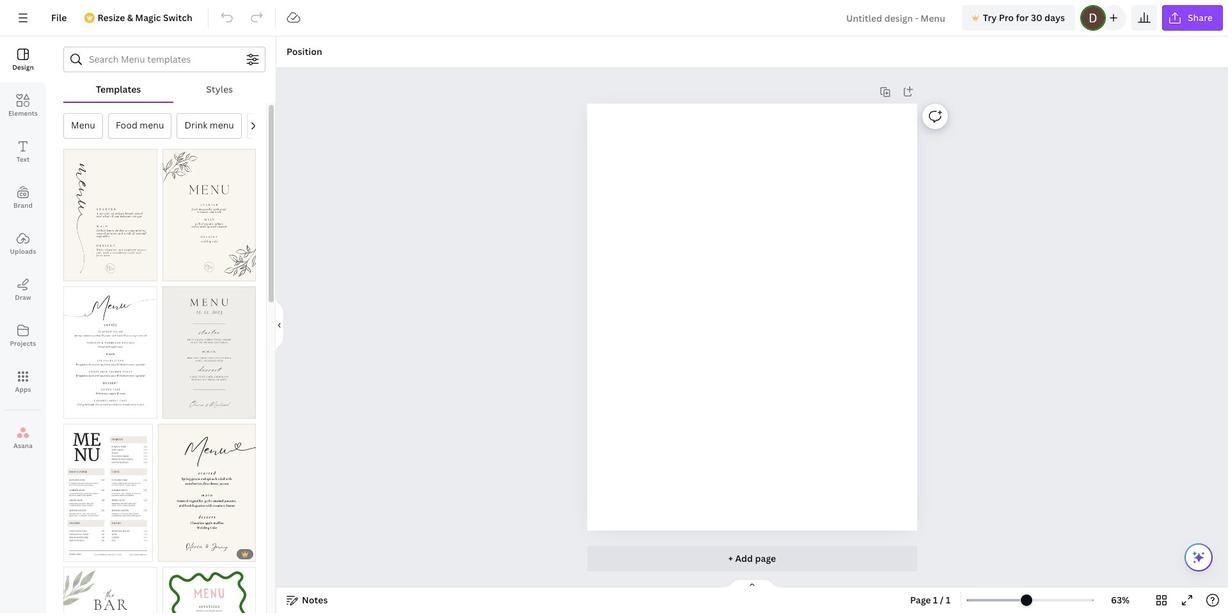 Task type: describe. For each thing, give the bounding box(es) containing it.
main menu bar
[[0, 0, 1229, 36]]

cream neutral aesthetic calligraphy wedding menu group
[[63, 141, 157, 282]]

cream minimalist elegant wedding menu image
[[162, 149, 256, 282]]

side panel tab list
[[0, 36, 46, 461]]

Search Menu templates search field
[[89, 47, 240, 72]]

black and white minimalist elegant calligraphy dinner menu image
[[63, 287, 157, 419]]

ivory mininalist wedding menu group
[[158, 424, 256, 563]]

beige minimalist wedding menu image
[[162, 287, 256, 419]]

cream neutral aesthetic calligraphy wedding menu image
[[63, 149, 157, 282]]

Design title text field
[[836, 5, 957, 31]]

Zoom button
[[1100, 591, 1142, 611]]

show pages image
[[722, 579, 783, 589]]

hide image
[[276, 294, 284, 356]]



Task type: locate. For each thing, give the bounding box(es) containing it.
ivory mininalist wedding menu image
[[158, 424, 256, 563]]

brown and beige minimalist elegant menu image
[[63, 424, 153, 563]]

quick actions image
[[1191, 550, 1207, 566]]

green pink trendy scalloped wavy dinner party menu image
[[162, 568, 256, 614]]

green leaves aesthetic watercolor bar wedding menu image
[[63, 568, 157, 614]]

cream minimalist elegant wedding menu group
[[162, 141, 256, 282]]



Task type: vqa. For each thing, say whether or not it's contained in the screenshot.
BUTTON
no



